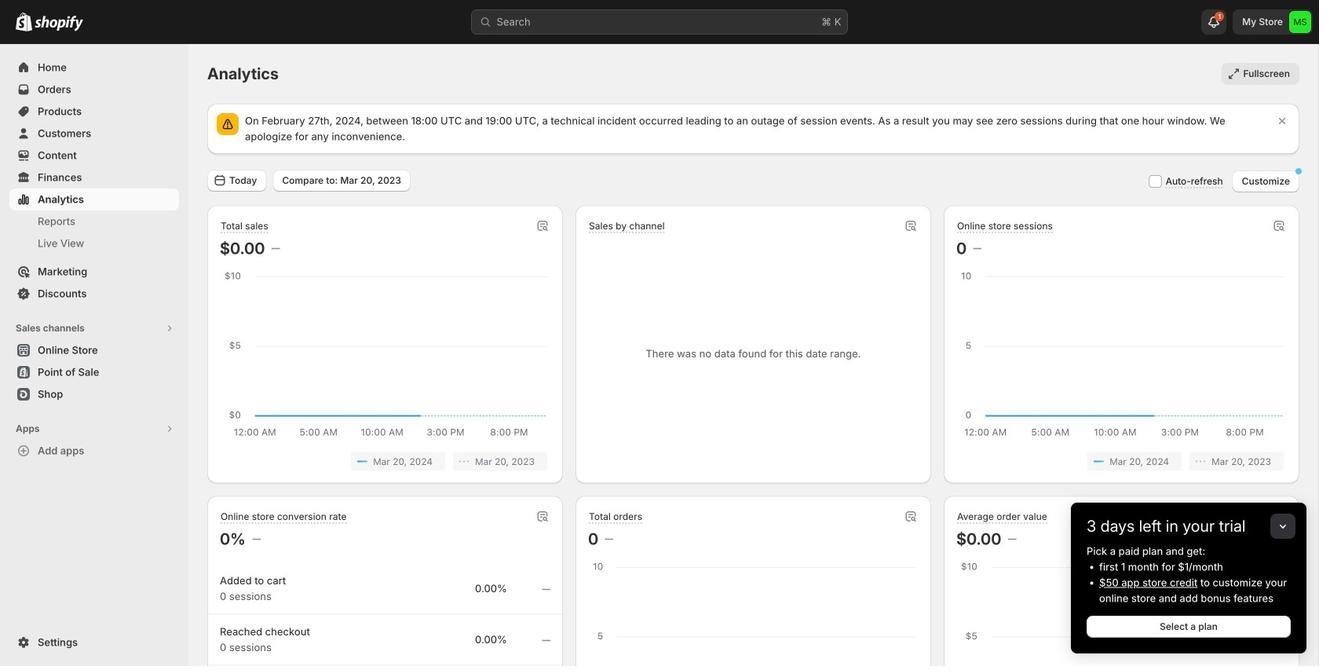 Task type: vqa. For each thing, say whether or not it's contained in the screenshot.
1st Your from the bottom of the page
no



Task type: describe. For each thing, give the bounding box(es) containing it.
0 horizontal spatial shopify image
[[16, 12, 32, 31]]

1 list from the left
[[223, 452, 547, 471]]



Task type: locate. For each thing, give the bounding box(es) containing it.
1 horizontal spatial list
[[960, 452, 1284, 471]]

my store image
[[1290, 11, 1312, 33]]

0 horizontal spatial list
[[223, 452, 547, 471]]

list
[[223, 452, 547, 471], [960, 452, 1284, 471]]

2 list from the left
[[960, 452, 1284, 471]]

shopify image
[[16, 12, 32, 31], [35, 16, 83, 31]]

1 horizontal spatial shopify image
[[35, 16, 83, 31]]



